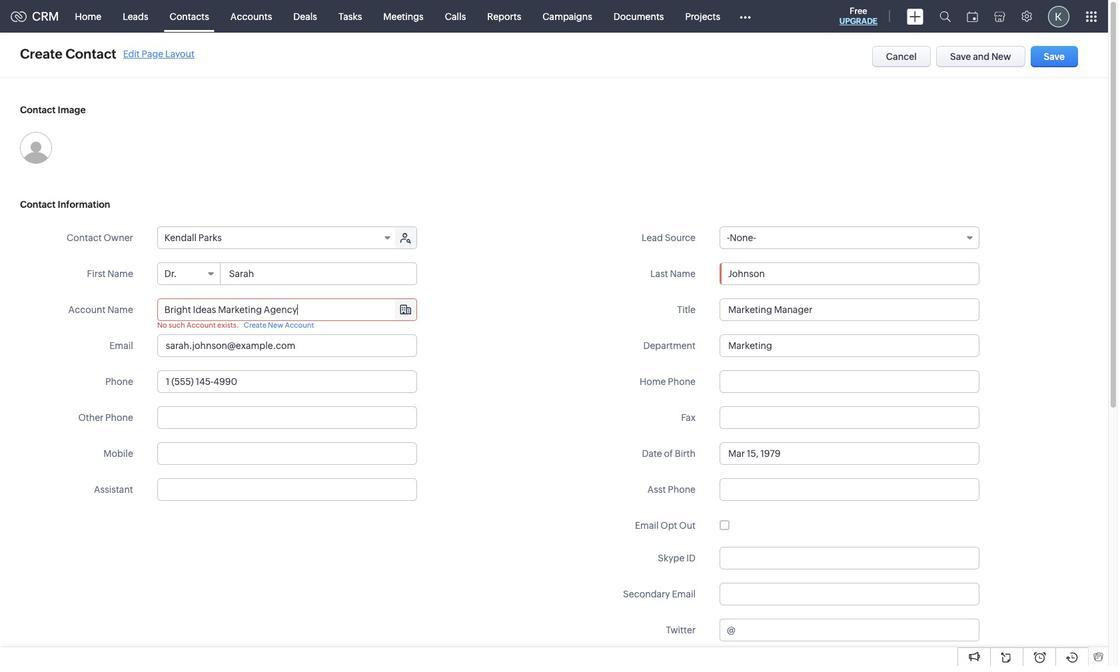 Task type: locate. For each thing, give the bounding box(es) containing it.
new
[[992, 51, 1012, 62], [268, 321, 283, 329]]

contact
[[65, 46, 116, 61], [20, 105, 56, 115], [20, 199, 56, 210], [67, 233, 102, 243]]

None text field
[[221, 263, 416, 285], [158, 299, 416, 321], [157, 407, 417, 429], [720, 407, 980, 429], [157, 479, 417, 501], [720, 583, 980, 606], [738, 620, 979, 641], [221, 263, 416, 285], [158, 299, 416, 321], [157, 407, 417, 429], [720, 407, 980, 429], [157, 479, 417, 501], [720, 583, 980, 606], [738, 620, 979, 641]]

email down "account name"
[[109, 341, 133, 351]]

1 horizontal spatial save
[[1044, 51, 1065, 62]]

1 vertical spatial home
[[640, 377, 666, 387]]

1 horizontal spatial email
[[635, 521, 659, 531]]

deals
[[294, 11, 317, 22]]

twitter
[[666, 625, 696, 636]]

1 horizontal spatial new
[[992, 51, 1012, 62]]

out
[[679, 521, 696, 531]]

home
[[75, 11, 101, 22], [640, 377, 666, 387]]

and
[[973, 51, 990, 62]]

home for home phone
[[640, 377, 666, 387]]

projects link
[[675, 0, 731, 32]]

phone for other phone
[[105, 413, 133, 423]]

other phone
[[78, 413, 133, 423]]

documents
[[614, 11, 664, 22]]

contact left the information
[[20, 199, 56, 210]]

new right the exists. at top left
[[268, 321, 283, 329]]

Other Modules field
[[731, 6, 760, 27]]

contact down the information
[[67, 233, 102, 243]]

name right first
[[108, 269, 133, 279]]

owner
[[104, 233, 133, 243]]

Dr. field
[[158, 263, 220, 285]]

1 save from the left
[[951, 51, 971, 62]]

none-
[[730, 233, 756, 243]]

reports
[[487, 11, 521, 22]]

first name
[[87, 269, 133, 279]]

email for email opt out
[[635, 521, 659, 531]]

reports link
[[477, 0, 532, 32]]

2 save from the left
[[1044, 51, 1065, 62]]

home up the create contact edit page layout
[[75, 11, 101, 22]]

@
[[727, 625, 736, 636]]

parks
[[199, 233, 222, 243]]

1 vertical spatial new
[[268, 321, 283, 329]]

other
[[78, 413, 103, 423]]

contacts
[[170, 11, 209, 22]]

None text field
[[720, 263, 980, 285], [720, 299, 980, 321], [157, 335, 417, 357], [720, 335, 980, 357], [157, 371, 417, 393], [720, 371, 980, 393], [157, 443, 417, 465], [720, 479, 980, 501], [720, 547, 980, 570], [720, 263, 980, 285], [720, 299, 980, 321], [157, 335, 417, 357], [720, 335, 980, 357], [157, 371, 417, 393], [720, 371, 980, 393], [157, 443, 417, 465], [720, 479, 980, 501], [720, 547, 980, 570]]

0 vertical spatial home
[[75, 11, 101, 22]]

2 vertical spatial email
[[672, 589, 696, 600]]

contact owner
[[67, 233, 133, 243]]

email left opt
[[635, 521, 659, 531]]

email
[[109, 341, 133, 351], [635, 521, 659, 531], [672, 589, 696, 600]]

name for last name
[[670, 269, 696, 279]]

email up twitter
[[672, 589, 696, 600]]

contact left image at left
[[20, 105, 56, 115]]

phone right other
[[105, 413, 133, 423]]

free
[[850, 6, 868, 16]]

name down first name
[[108, 305, 133, 315]]

logo image
[[11, 11, 27, 22]]

create menu image
[[907, 8, 924, 24]]

tasks link
[[328, 0, 373, 32]]

kendall parks
[[164, 233, 222, 243]]

save left and
[[951, 51, 971, 62]]

1 vertical spatial email
[[635, 521, 659, 531]]

create down crm
[[20, 46, 63, 61]]

0 horizontal spatial email
[[109, 341, 133, 351]]

free upgrade
[[840, 6, 878, 26]]

deals link
[[283, 0, 328, 32]]

contact down home link
[[65, 46, 116, 61]]

save down profile icon
[[1044, 51, 1065, 62]]

calls
[[445, 11, 466, 22]]

image image
[[20, 132, 52, 164]]

name for first name
[[108, 269, 133, 279]]

meetings link
[[373, 0, 434, 32]]

opt
[[661, 521, 678, 531]]

2 horizontal spatial email
[[672, 589, 696, 600]]

crm link
[[11, 9, 59, 23]]

information
[[58, 199, 110, 210]]

home down department
[[640, 377, 666, 387]]

phone up fax
[[668, 377, 696, 387]]

home link
[[64, 0, 112, 32]]

2 horizontal spatial account
[[285, 321, 314, 329]]

page
[[142, 48, 163, 59]]

save and new button
[[937, 46, 1026, 67]]

0 horizontal spatial save
[[951, 51, 971, 62]]

1 vertical spatial create
[[244, 321, 267, 329]]

no
[[157, 321, 167, 329]]

phone right asst
[[668, 485, 696, 495]]

accounts link
[[220, 0, 283, 32]]

phone up the other phone
[[105, 377, 133, 387]]

account
[[68, 305, 106, 315], [187, 321, 216, 329], [285, 321, 314, 329]]

asst
[[648, 485, 666, 495]]

such
[[169, 321, 185, 329]]

0 horizontal spatial home
[[75, 11, 101, 22]]

0 vertical spatial email
[[109, 341, 133, 351]]

0 horizontal spatial create
[[20, 46, 63, 61]]

last
[[651, 269, 668, 279]]

crm
[[32, 9, 59, 23]]

0 vertical spatial new
[[992, 51, 1012, 62]]

save
[[951, 51, 971, 62], [1044, 51, 1065, 62]]

lead source
[[642, 233, 696, 243]]

date
[[642, 449, 662, 459]]

new right and
[[992, 51, 1012, 62]]

0 horizontal spatial account
[[68, 305, 106, 315]]

asst phone
[[648, 485, 696, 495]]

phone
[[105, 377, 133, 387], [668, 377, 696, 387], [105, 413, 133, 423], [668, 485, 696, 495]]

name right last
[[670, 269, 696, 279]]

edit
[[123, 48, 140, 59]]

name
[[108, 269, 133, 279], [670, 269, 696, 279], [108, 305, 133, 315]]

kendall
[[164, 233, 197, 243]]

title
[[677, 305, 696, 315]]

upgrade
[[840, 17, 878, 26]]

None field
[[158, 299, 416, 321]]

contact for contact information
[[20, 199, 56, 210]]

create right the exists. at top left
[[244, 321, 267, 329]]

contact information
[[20, 199, 110, 210]]

cancel button
[[872, 46, 931, 67]]

campaigns
[[543, 11, 592, 22]]

first
[[87, 269, 106, 279]]

1 horizontal spatial home
[[640, 377, 666, 387]]

home phone
[[640, 377, 696, 387]]

create
[[20, 46, 63, 61], [244, 321, 267, 329]]



Task type: describe. For each thing, give the bounding box(es) containing it.
no such account exists. create new account
[[157, 321, 314, 329]]

profile element
[[1040, 0, 1078, 32]]

contact image
[[20, 105, 86, 115]]

calls link
[[434, 0, 477, 32]]

calendar image
[[967, 11, 979, 22]]

phone for home phone
[[668, 377, 696, 387]]

id
[[687, 553, 696, 564]]

0 vertical spatial create
[[20, 46, 63, 61]]

-
[[727, 233, 730, 243]]

mobile
[[103, 449, 133, 459]]

skype
[[658, 553, 685, 564]]

secondary
[[623, 589, 670, 600]]

save for save
[[1044, 51, 1065, 62]]

source
[[665, 233, 696, 243]]

-none-
[[727, 233, 756, 243]]

department
[[644, 341, 696, 351]]

campaigns link
[[532, 0, 603, 32]]

cancel
[[886, 51, 917, 62]]

contact for contact owner
[[67, 233, 102, 243]]

leads link
[[112, 0, 159, 32]]

meetings
[[383, 11, 424, 22]]

save and new
[[951, 51, 1012, 62]]

secondary email
[[623, 589, 696, 600]]

contacts link
[[159, 0, 220, 32]]

Kendall Parks field
[[158, 227, 396, 249]]

create contact edit page layout
[[20, 46, 195, 61]]

birth
[[675, 449, 696, 459]]

assistant
[[94, 485, 133, 495]]

layout
[[165, 48, 195, 59]]

fax
[[681, 413, 696, 423]]

tasks
[[339, 11, 362, 22]]

search element
[[932, 0, 959, 33]]

skype id
[[658, 553, 696, 564]]

home for home
[[75, 11, 101, 22]]

1 horizontal spatial create
[[244, 321, 267, 329]]

accounts
[[231, 11, 272, 22]]

documents link
[[603, 0, 675, 32]]

new inside button
[[992, 51, 1012, 62]]

exists.
[[217, 321, 239, 329]]

name for account name
[[108, 305, 133, 315]]

phone for asst phone
[[668, 485, 696, 495]]

search image
[[940, 11, 951, 22]]

leads
[[123, 11, 148, 22]]

save for save and new
[[951, 51, 971, 62]]

create menu element
[[899, 0, 932, 32]]

image
[[58, 105, 86, 115]]

save button
[[1031, 46, 1078, 67]]

email for email
[[109, 341, 133, 351]]

lead
[[642, 233, 663, 243]]

of
[[664, 449, 673, 459]]

1 horizontal spatial account
[[187, 321, 216, 329]]

0 horizontal spatial new
[[268, 321, 283, 329]]

profile image
[[1048, 6, 1070, 27]]

date of birth
[[642, 449, 696, 459]]

edit page layout link
[[123, 48, 195, 59]]

email opt out
[[635, 521, 696, 531]]

contact for contact image
[[20, 105, 56, 115]]

dr.
[[164, 269, 177, 279]]

-None- field
[[720, 227, 980, 249]]

last name
[[651, 269, 696, 279]]

account name
[[68, 305, 133, 315]]

MMM D, YYYY text field
[[720, 443, 980, 465]]

projects
[[686, 11, 721, 22]]



Task type: vqa. For each thing, say whether or not it's contained in the screenshot.
the "MMM D, YYYY" text box
yes



